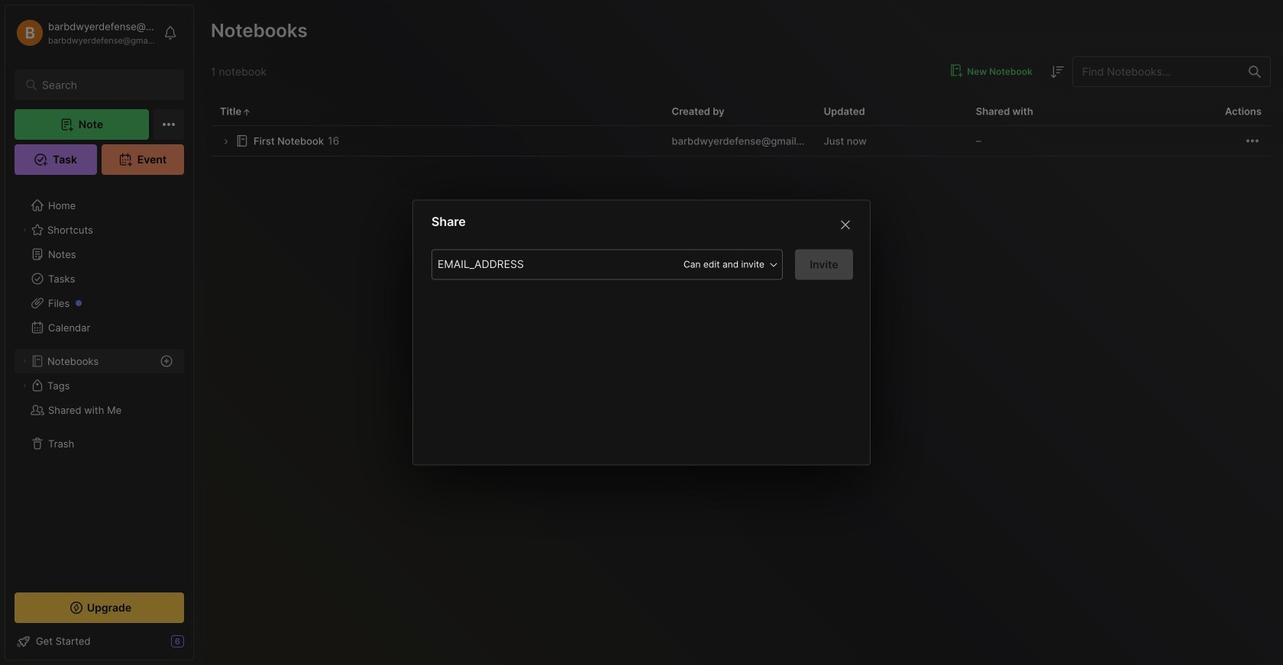 Task type: describe. For each thing, give the bounding box(es) containing it.
Find Notebooks… text field
[[1074, 59, 1240, 84]]

main element
[[0, 0, 199, 666]]

Search text field
[[42, 78, 164, 92]]

none search field inside main element
[[42, 76, 164, 94]]



Task type: locate. For each thing, give the bounding box(es) containing it.
Select permission field
[[655, 258, 779, 272]]

close image
[[837, 216, 855, 234]]

Add tag field
[[436, 256, 620, 273]]

expand tags image
[[20, 381, 29, 390]]

tree
[[5, 184, 193, 579]]

row
[[211, 126, 1272, 157]]

expand notebooks image
[[20, 357, 29, 366]]

None search field
[[42, 76, 164, 94]]

tree inside main element
[[5, 184, 193, 579]]



Task type: vqa. For each thing, say whether or not it's contained in the screenshot.
MAIN element
yes



